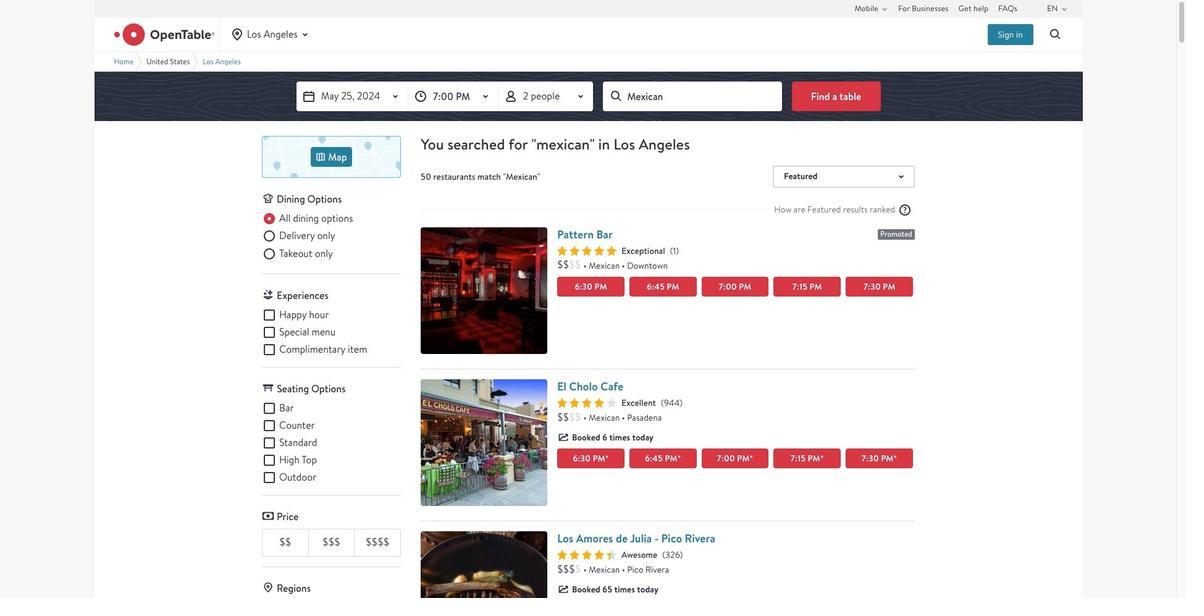 Task type: describe. For each thing, give the bounding box(es) containing it.
Please input a Location, Restaurant or Cuisine field
[[603, 82, 782, 111]]

4.2 stars image
[[557, 550, 617, 560]]

a photo of pattern bar restaurant image
[[421, 227, 547, 354]]



Task type: vqa. For each thing, say whether or not it's contained in the screenshot.
Very
no



Task type: locate. For each thing, give the bounding box(es) containing it.
a photo of el cholo cafe restaurant image
[[421, 379, 547, 506]]

5 stars image
[[557, 246, 617, 255]]

1 vertical spatial group
[[262, 308, 401, 357]]

0 vertical spatial group
[[262, 211, 401, 264]]

3 group from the top
[[262, 401, 401, 485]]

None radio
[[262, 211, 353, 226], [262, 229, 335, 244], [262, 246, 333, 261], [262, 211, 353, 226], [262, 229, 335, 244], [262, 246, 333, 261]]

2 group from the top
[[262, 308, 401, 357]]

opentable logo image
[[114, 23, 214, 46]]

a photo of los amores de julia - pico rivera restaurant image
[[421, 531, 547, 598]]

group
[[262, 211, 401, 264], [262, 308, 401, 357], [262, 401, 401, 485]]

None field
[[603, 82, 782, 111]]

2 vertical spatial group
[[262, 401, 401, 485]]

3.9 stars image
[[557, 398, 617, 408]]

1 group from the top
[[262, 211, 401, 264]]



